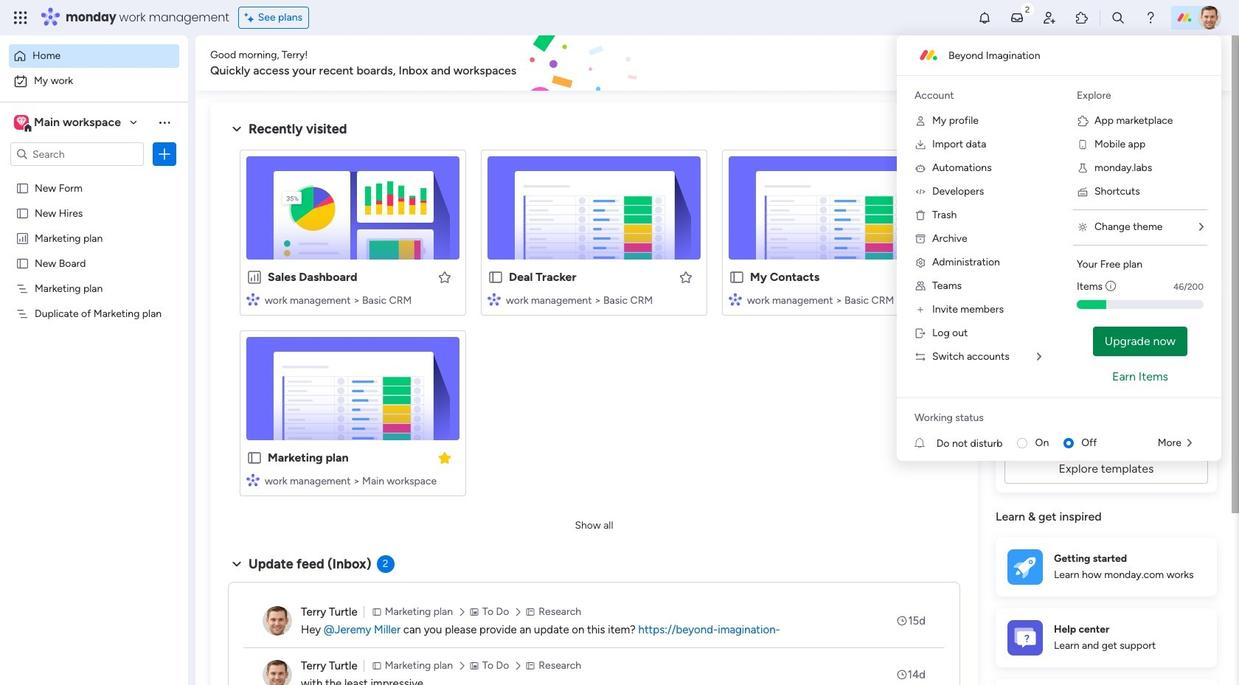 Task type: describe. For each thing, give the bounding box(es) containing it.
mobile app image
[[1077, 139, 1089, 150]]

developers image
[[915, 186, 926, 198]]

0 vertical spatial option
[[9, 44, 179, 68]]

add to favorites image
[[437, 270, 452, 284]]

public board image for remove from favorites image
[[246, 450, 263, 466]]

update feed image
[[1010, 10, 1025, 25]]

options image
[[157, 147, 172, 162]]

public board image for 1st add to favorites image from the right
[[729, 269, 745, 285]]

import data image
[[915, 139, 926, 150]]

archive image
[[915, 233, 926, 245]]

1 vertical spatial invite members image
[[915, 304, 926, 316]]

workspace image
[[14, 114, 29, 131]]

2 element
[[377, 555, 394, 573]]

0 vertical spatial terry turtle image
[[1198, 6, 1221, 30]]

2 vertical spatial terry turtle image
[[263, 660, 292, 685]]

v2 user feedback image
[[1008, 55, 1019, 71]]

Search in workspace field
[[31, 146, 123, 163]]

teams image
[[915, 280, 926, 292]]

v2 surfce notifications image
[[915, 436, 937, 451]]

workspace options image
[[157, 115, 172, 130]]

getting started element
[[996, 538, 1217, 597]]

log out image
[[915, 328, 926, 339]]

v2 info image
[[1106, 279, 1116, 294]]

help center element
[[996, 608, 1217, 667]]

2 add to favorites image from the left
[[920, 270, 935, 284]]

change theme image
[[1077, 221, 1089, 233]]

notifications image
[[977, 10, 992, 25]]

administration image
[[915, 257, 926, 268]]

1 horizontal spatial invite members image
[[1042, 10, 1057, 25]]



Task type: locate. For each thing, give the bounding box(es) containing it.
0 vertical spatial invite members image
[[1042, 10, 1057, 25]]

invite members image
[[1042, 10, 1057, 25], [915, 304, 926, 316]]

1 vertical spatial terry turtle image
[[263, 606, 292, 636]]

shortcuts image
[[1077, 186, 1089, 198]]

1 horizontal spatial public board image
[[729, 269, 745, 285]]

workspace selection element
[[14, 114, 123, 133]]

templates image image
[[1009, 297, 1204, 399]]

1 vertical spatial public dashboard image
[[246, 269, 263, 285]]

option
[[9, 44, 179, 68], [9, 69, 179, 93], [0, 174, 188, 177]]

monday marketplace image
[[1075, 10, 1089, 25]]

2 image
[[1021, 1, 1034, 17]]

2 vertical spatial option
[[0, 174, 188, 177]]

quick search results list box
[[228, 138, 960, 514]]

1 vertical spatial public board image
[[246, 450, 263, 466]]

list arrow image
[[1199, 222, 1204, 232]]

public board image
[[729, 269, 745, 285], [246, 450, 263, 466]]

1 horizontal spatial public dashboard image
[[246, 269, 263, 285]]

terry turtle image
[[1198, 6, 1221, 30], [263, 606, 292, 636], [263, 660, 292, 685]]

1 horizontal spatial add to favorites image
[[920, 270, 935, 284]]

0 horizontal spatial add to favorites image
[[679, 270, 693, 284]]

close recently visited image
[[228, 120, 246, 138]]

0 vertical spatial public board image
[[729, 269, 745, 285]]

close update feed (inbox) image
[[228, 555, 246, 573]]

list box
[[0, 172, 188, 525]]

workspace image
[[16, 114, 26, 131]]

0 horizontal spatial invite members image
[[915, 304, 926, 316]]

1 add to favorites image from the left
[[679, 270, 693, 284]]

help image
[[1143, 10, 1158, 25]]

see plans image
[[245, 10, 258, 26]]

add to favorites image
[[679, 270, 693, 284], [920, 270, 935, 284]]

public board image
[[15, 181, 30, 195], [15, 206, 30, 220], [15, 256, 30, 270], [488, 269, 504, 285]]

search everything image
[[1111, 10, 1126, 25]]

0 horizontal spatial public board image
[[246, 450, 263, 466]]

monday.labs image
[[1077, 162, 1089, 174]]

invite members image up log out icon
[[915, 304, 926, 316]]

remove from favorites image
[[437, 450, 452, 465]]

0 vertical spatial public dashboard image
[[15, 231, 30, 245]]

select product image
[[13, 10, 28, 25]]

0 horizontal spatial public dashboard image
[[15, 231, 30, 245]]

public dashboard image
[[15, 231, 30, 245], [246, 269, 263, 285]]

invite members image right 2 icon in the right of the page
[[1042, 10, 1057, 25]]

1 vertical spatial option
[[9, 69, 179, 93]]

automations image
[[915, 162, 926, 174]]

trash image
[[915, 209, 926, 221]]

public dashboard image inside 'quick search results' list box
[[246, 269, 263, 285]]

my profile image
[[915, 115, 926, 127]]



Task type: vqa. For each thing, say whether or not it's contained in the screenshot.
REMOVE FROM FAVORITES image
yes



